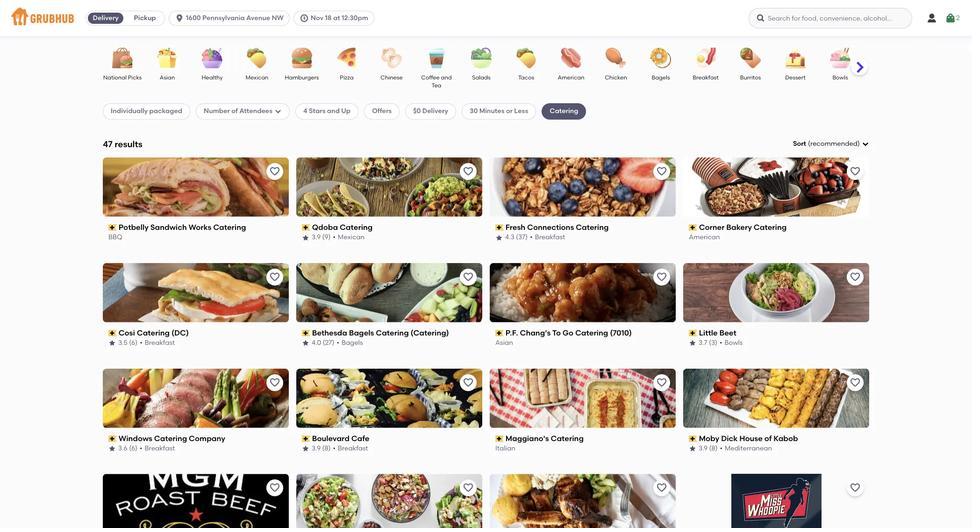 Task type: vqa. For each thing, say whether or not it's contained in the screenshot.


Task type: locate. For each thing, give the bounding box(es) containing it.
1 vertical spatial delivery
[[423, 107, 449, 115]]

1 vertical spatial mexican
[[338, 234, 365, 242]]

at
[[333, 14, 340, 22]]

breakfast down windows catering company
[[145, 445, 175, 453]]

save this restaurant image for the mgm roast beef catering logo
[[269, 483, 281, 494]]

little beet
[[700, 329, 737, 338]]

• right the (9)
[[333, 234, 336, 242]]

1 vertical spatial (6)
[[129, 445, 138, 453]]

save this restaurant button for boulevard cafe
[[460, 374, 477, 391]]

beet
[[720, 329, 737, 338]]

)
[[858, 140, 861, 148]]

bowls down the beet
[[725, 339, 743, 347]]

picks
[[128, 74, 142, 81]]

catering down fresh connections catering logo
[[576, 223, 609, 232]]

0 vertical spatial american
[[558, 74, 585, 81]]

subscription pass image inside bethesda bagels catering (catering) link
[[302, 330, 310, 337]]

(dc)
[[172, 329, 189, 338]]

to
[[860, 294, 867, 302]]

asian down asian "image" on the top of the page
[[160, 74, 175, 81]]

fresh connections catering
[[506, 223, 609, 232]]

svg image left 2 button
[[927, 13, 938, 24]]

1 horizontal spatial (8)
[[710, 445, 718, 453]]

• breakfast down connections
[[531, 234, 566, 242]]

4.0
[[312, 339, 321, 347]]

catering up • mexican
[[340, 223, 373, 232]]

4 stars and up
[[304, 107, 351, 115]]

subscription pass image
[[109, 330, 117, 337], [302, 330, 310, 337], [302, 436, 310, 442]]

subscription pass image left little
[[689, 330, 698, 337]]

save this restaurant image for the chopt creative salad co. logo
[[463, 483, 474, 494]]

bagels down the bagels image
[[652, 74, 671, 81]]

subscription pass image left boulevard
[[302, 436, 310, 442]]

47 results
[[103, 139, 143, 149]]

0 vertical spatial delivery
[[93, 14, 119, 22]]

asian
[[160, 74, 175, 81], [496, 339, 514, 347]]

save this restaurant button
[[267, 163, 283, 180], [460, 163, 477, 180], [654, 163, 671, 180], [848, 163, 864, 180], [267, 269, 283, 286], [460, 269, 477, 286], [654, 269, 671, 286], [848, 269, 864, 286], [267, 374, 283, 391], [460, 374, 477, 391], [654, 374, 671, 391], [848, 374, 864, 391], [267, 480, 283, 497], [460, 480, 477, 497], [654, 480, 671, 497], [848, 480, 864, 497]]

chicken image
[[600, 48, 633, 68]]

• breakfast for windows
[[140, 445, 175, 453]]

save this restaurant image for boulevard cafe  logo at the left bottom
[[463, 377, 474, 389]]

breakfast down connections
[[535, 234, 566, 242]]

asian down p.f. in the bottom of the page
[[496, 339, 514, 347]]

bethesda bagels catering (catering)
[[312, 329, 449, 338]]

1 vertical spatial bowls
[[725, 339, 743, 347]]

• for qdoba
[[333, 234, 336, 242]]

asian image
[[151, 48, 184, 68]]

0 horizontal spatial 3.9 (8)
[[312, 445, 331, 453]]

of right house
[[765, 434, 773, 443]]

subscription pass image inside the potbelly sandwich works catering link
[[109, 225, 117, 231]]

• breakfast
[[531, 234, 566, 242], [140, 339, 175, 347], [140, 445, 175, 453], [333, 445, 368, 453]]

(6)
[[129, 339, 138, 347], [129, 445, 138, 453]]

svg image
[[927, 13, 938, 24], [175, 14, 184, 23], [275, 108, 282, 115]]

1 horizontal spatial bowls
[[833, 74, 849, 81]]

subscription pass image for maggiano's catering
[[496, 436, 504, 442]]

subscription pass image
[[109, 225, 117, 231], [302, 225, 310, 231], [496, 225, 504, 231], [689, 225, 698, 231], [496, 330, 504, 337], [689, 330, 698, 337], [109, 436, 117, 442], [496, 436, 504, 442], [689, 436, 698, 442]]

3.9 down moby
[[699, 445, 708, 453]]

kabob
[[774, 434, 799, 443]]

windows catering company
[[119, 434, 225, 443]]

mexican down qdoba catering
[[338, 234, 365, 242]]

• breakfast down cafe
[[333, 445, 368, 453]]

nov 18 at 12:30pm
[[311, 14, 369, 22]]

little beet link
[[689, 328, 864, 339]]

save this restaurant image for rocklands barbeque & grilling company catering logo in the bottom right of the page
[[657, 483, 668, 494]]

(6) down windows
[[129, 445, 138, 453]]

None field
[[794, 139, 870, 149]]

qdoba catering link
[[302, 223, 477, 233]]

star icon image for windows
[[109, 445, 116, 453]]

• breakfast down windows catering company
[[140, 445, 175, 453]]

• for little
[[720, 339, 723, 347]]

• right 3.5 (6)
[[140, 339, 143, 347]]

bagels right (27)
[[342, 339, 363, 347]]

nw
[[272, 14, 284, 22]]

3.9 (8) for boulevard cafe
[[312, 445, 331, 453]]

0 vertical spatial (6)
[[129, 339, 138, 347]]

(27)
[[323, 339, 335, 347]]

0 horizontal spatial asian
[[160, 74, 175, 81]]

subscription pass image left fresh
[[496, 225, 504, 231]]

minutes
[[480, 107, 505, 115]]

subscription pass image inside little beet link
[[689, 330, 698, 337]]

breakfast
[[693, 74, 719, 81], [535, 234, 566, 242], [145, 339, 175, 347], [145, 445, 175, 453], [338, 445, 368, 453]]

1 vertical spatial bagels
[[349, 329, 374, 338]]

and left up
[[327, 107, 340, 115]]

• right (27)
[[337, 339, 340, 347]]

bagels up • bagels
[[349, 329, 374, 338]]

• down dick
[[721, 445, 723, 453]]

moby dick house of kabob link
[[689, 434, 864, 444]]

0 horizontal spatial svg image
[[175, 14, 184, 23]]

• right (37)
[[531, 234, 533, 242]]

catering right windows
[[154, 434, 187, 443]]

catering right bakery on the top of page
[[754, 223, 787, 232]]

2 (8) from the left
[[710, 445, 718, 453]]

svg image right attendees
[[275, 108, 282, 115]]

windows catering company logo image
[[103, 369, 289, 428]]

subscription pass image left bethesda
[[302, 330, 310, 337]]

(8) for boulevard
[[323, 445, 331, 453]]

subscription pass image for bethesda bagels catering (catering)
[[302, 330, 310, 337]]

svg image inside 1600 pennsylvania avenue nw button
[[175, 14, 184, 23]]

1600 pennsylvania avenue nw
[[186, 14, 284, 22]]

catering right cosi
[[137, 329, 170, 338]]

0 vertical spatial and
[[441, 74, 452, 81]]

1 horizontal spatial of
[[765, 434, 773, 443]]

0 horizontal spatial delivery
[[93, 14, 119, 22]]

save this restaurant image for qdoba catering logo
[[463, 166, 474, 177]]

number of attendees
[[204, 107, 273, 115]]

3.9 down boulevard
[[312, 445, 321, 453]]

pickup button
[[125, 11, 165, 26]]

cosi
[[119, 329, 135, 338]]

mgm roast beef catering logo image
[[103, 475, 289, 529]]

3.9 (8) for moby dick house of kabob
[[699, 445, 718, 453]]

4.3 (37)
[[506, 234, 528, 242]]

little
[[700, 329, 718, 338]]

catering
[[550, 107, 579, 115], [213, 223, 246, 232], [340, 223, 373, 232], [576, 223, 609, 232], [754, 223, 787, 232], [137, 329, 170, 338], [376, 329, 409, 338], [576, 329, 609, 338], [154, 434, 187, 443], [551, 434, 584, 443]]

save this restaurant image for bethesda bagels catering (catering)
[[463, 272, 474, 283]]

bagels for • bagels
[[342, 339, 363, 347]]

save this restaurant button for bethesda bagels catering (catering)
[[460, 269, 477, 286]]

3.9 (8) down moby
[[699, 445, 718, 453]]

subscription pass image left "corner"
[[689, 225, 698, 231]]

results
[[115, 139, 143, 149]]

italian
[[496, 445, 516, 453]]

3.5 (6)
[[118, 339, 138, 347]]

3.9 (8) down boulevard
[[312, 445, 331, 453]]

• for bethesda
[[337, 339, 340, 347]]

subscription pass image left cosi
[[109, 330, 117, 337]]

subscription pass image for cosi catering (dc)
[[109, 330, 117, 337]]

30 minutes or less
[[470, 107, 529, 115]]

maggiano's catering link
[[496, 434, 671, 444]]

subscription pass image up 'italian'
[[496, 436, 504, 442]]

save this restaurant image
[[463, 166, 474, 177], [850, 166, 862, 177], [269, 272, 281, 283], [657, 272, 668, 283], [850, 272, 862, 283], [269, 377, 281, 389], [463, 377, 474, 389], [269, 483, 281, 494], [463, 483, 474, 494], [657, 483, 668, 494], [850, 483, 862, 494]]

boulevard cafe
[[312, 434, 370, 443]]

italian image
[[870, 48, 902, 68]]

burritos
[[741, 74, 762, 81]]

bowls down bowls image
[[833, 74, 849, 81]]

0 vertical spatial asian
[[160, 74, 175, 81]]

save this restaurant image for p.f. chang's to go catering (7010) logo
[[657, 272, 668, 283]]

3.9 left the (9)
[[312, 234, 321, 242]]

(6) right '3.5'
[[129, 339, 138, 347]]

pizza image
[[331, 48, 363, 68]]

2 vertical spatial bagels
[[342, 339, 363, 347]]

company
[[189, 434, 225, 443]]

burritos image
[[735, 48, 768, 68]]

subscription pass image inside cosi catering (dc) link
[[109, 330, 117, 337]]

delivery
[[93, 14, 119, 22], [423, 107, 449, 115]]

• down boulevard
[[333, 445, 336, 453]]

stars
[[309, 107, 326, 115]]

2 horizontal spatial svg image
[[927, 13, 938, 24]]

(8) for moby
[[710, 445, 718, 453]]

subscription pass image inside the fresh connections catering link
[[496, 225, 504, 231]]

subscription pass image for p.f. chang's to go catering (7010)
[[496, 330, 504, 337]]

recommended
[[811, 140, 858, 148]]

(37)
[[516, 234, 528, 242]]

1 3.9 (8) from the left
[[312, 445, 331, 453]]

p.f.
[[506, 329, 519, 338]]

svg image left 1600
[[175, 14, 184, 23]]

star icon image for moby
[[689, 445, 697, 453]]

1 horizontal spatial asian
[[496, 339, 514, 347]]

breakfast for company
[[145, 445, 175, 453]]

breakfast down cosi catering (dc)
[[145, 339, 175, 347]]

proceed to checkout
[[831, 294, 899, 302]]

american
[[558, 74, 585, 81], [689, 234, 721, 242]]

2 (6) from the top
[[129, 445, 138, 453]]

packaged
[[149, 107, 182, 115]]

subscription pass image left windows
[[109, 436, 117, 442]]

subscription pass image inside p.f. chang's to go catering (7010) link
[[496, 330, 504, 337]]

breakfast image
[[690, 48, 723, 68]]

1 horizontal spatial delivery
[[423, 107, 449, 115]]

subscription pass image inside boulevard cafe link
[[302, 436, 310, 442]]

catering right maggiano's
[[551, 434, 584, 443]]

american down american image
[[558, 74, 585, 81]]

subscription pass image inside corner bakery catering link
[[689, 225, 698, 231]]

american image
[[555, 48, 588, 68]]

3.9 for qdoba catering
[[312, 234, 321, 242]]

save this restaurant button for fresh connections catering
[[654, 163, 671, 180]]

delivery left pickup
[[93, 14, 119, 22]]

• down windows
[[140, 445, 142, 453]]

2 3.9 (8) from the left
[[699, 445, 718, 453]]

1 (6) from the top
[[129, 339, 138, 347]]

proceed to checkout button
[[803, 290, 928, 307]]

subscription pass image inside qdoba catering link
[[302, 225, 310, 231]]

0 horizontal spatial mexican
[[246, 74, 269, 81]]

american down "corner"
[[689, 234, 721, 242]]

subscription pass image inside moby dick house of kabob link
[[689, 436, 698, 442]]

cosi catering (dc) link
[[109, 328, 283, 339]]

svg image
[[946, 13, 957, 24], [300, 14, 309, 23], [757, 14, 766, 23], [863, 140, 870, 148]]

subscription pass image for corner bakery catering
[[689, 225, 698, 231]]

0 horizontal spatial (8)
[[323, 445, 331, 453]]

maggiano's catering logo image
[[490, 369, 676, 428]]

individually
[[111, 107, 148, 115]]

chinese
[[381, 74, 403, 81]]

(8) down boulevard
[[323, 445, 331, 453]]

subscription pass image for moby dick house of kabob
[[689, 436, 698, 442]]

subscription pass image inside windows catering company link
[[109, 436, 117, 442]]

attendees
[[240, 107, 273, 115]]

delivery button
[[86, 11, 125, 26]]

1 horizontal spatial mexican
[[338, 234, 365, 242]]

subscription pass image left moby
[[689, 436, 698, 442]]

boulevard
[[312, 434, 350, 443]]

0 vertical spatial bagels
[[652, 74, 671, 81]]

bowls
[[833, 74, 849, 81], [725, 339, 743, 347]]

1 vertical spatial and
[[327, 107, 340, 115]]

individually packaged
[[111, 107, 182, 115]]

salads
[[473, 74, 491, 81]]

star icon image for qdoba
[[302, 234, 310, 242]]

3.9 for boulevard cafe
[[312, 445, 321, 453]]

p.f. chang's to go catering (7010) link
[[496, 328, 671, 339]]

svg image inside 2 button
[[946, 13, 957, 24]]

sort
[[794, 140, 807, 148]]

little miss whoopie logo image
[[732, 475, 822, 529]]

mexican down mexican image
[[246, 74, 269, 81]]

1 (8) from the left
[[323, 445, 331, 453]]

• breakfast down cosi catering (dc)
[[140, 339, 175, 347]]

tea
[[432, 83, 442, 89]]

save this restaurant button for cosi catering (dc)
[[267, 269, 283, 286]]

subscription pass image for qdoba catering
[[302, 225, 310, 231]]

• breakfast for boulevard
[[333, 445, 368, 453]]

to
[[553, 329, 561, 338]]

save this restaurant button for p.f. chang's to go catering (7010)
[[654, 269, 671, 286]]

subscription pass image inside the maggiano's catering link
[[496, 436, 504, 442]]

bbq
[[109, 234, 122, 242]]

$0 delivery
[[414, 107, 449, 115]]

subscription pass image up bbq on the left top of page
[[109, 225, 117, 231]]

subscription pass image left p.f. in the bottom of the page
[[496, 330, 504, 337]]

star icon image
[[302, 234, 310, 242], [496, 234, 503, 242], [109, 340, 116, 347], [302, 340, 310, 347], [689, 340, 697, 347], [109, 445, 116, 453], [302, 445, 310, 453], [689, 445, 697, 453]]

little beet logo image
[[684, 263, 870, 323]]

3.5
[[118, 339, 128, 347]]

and up tea
[[441, 74, 452, 81]]

of right "number"
[[232, 107, 238, 115]]

• mexican
[[333, 234, 365, 242]]

delivery right the $0 on the left top of the page
[[423, 107, 449, 115]]

0 horizontal spatial of
[[232, 107, 238, 115]]

1 horizontal spatial and
[[441, 74, 452, 81]]

bakery
[[727, 223, 753, 232]]

subscription pass image left qdoba
[[302, 225, 310, 231]]

main navigation navigation
[[0, 0, 973, 36]]

mediterranean
[[726, 445, 773, 453]]

1 vertical spatial american
[[689, 234, 721, 242]]

subscription pass image for little beet
[[689, 330, 698, 337]]

save this restaurant image
[[269, 166, 281, 177], [657, 166, 668, 177], [463, 272, 474, 283], [657, 377, 668, 389], [850, 377, 862, 389]]

1 horizontal spatial 3.9 (8)
[[699, 445, 718, 453]]

save this restaurant image for maggiano's catering
[[657, 377, 668, 389]]

(8) down moby
[[710, 445, 718, 453]]

• right (3) on the bottom right
[[720, 339, 723, 347]]



Task type: describe. For each thing, give the bounding box(es) containing it.
• for windows
[[140, 445, 142, 453]]

catering left (catering)
[[376, 329, 409, 338]]

boulevard cafe  logo image
[[297, 369, 483, 428]]

save this restaurant image for cosi catering (dc) logo
[[269, 272, 281, 283]]

breakfast down cafe
[[338, 445, 368, 453]]

avenue
[[247, 14, 270, 22]]

save this restaurant button for little beet
[[848, 269, 864, 286]]

1600 pennsylvania avenue nw button
[[169, 11, 294, 26]]

save this restaurant button for corner bakery catering
[[848, 163, 864, 180]]

3.6 (6)
[[118, 445, 138, 453]]

bethesda bagels catering (catering) logo image
[[297, 263, 483, 323]]

3.6
[[118, 445, 128, 453]]

save this restaurant image for windows catering company logo
[[269, 377, 281, 389]]

(6) for windows
[[129, 445, 138, 453]]

star icon image for cosi
[[109, 340, 116, 347]]

• for boulevard
[[333, 445, 336, 453]]

(catering)
[[411, 329, 449, 338]]

subscription pass image for windows catering company
[[109, 436, 117, 442]]

3.7
[[699, 339, 708, 347]]

• bowls
[[720, 339, 743, 347]]

save this restaurant image for fresh connections catering
[[657, 166, 668, 177]]

0 vertical spatial mexican
[[246, 74, 269, 81]]

windows
[[119, 434, 152, 443]]

potbelly sandwich works catering link
[[109, 223, 283, 233]]

breakfast for (dc)
[[145, 339, 175, 347]]

fresh connections catering link
[[496, 223, 671, 233]]

fresh connections catering logo image
[[490, 158, 676, 217]]

moby dick house of kabob logo image
[[684, 369, 870, 428]]

save this restaurant button for maggiano's catering
[[654, 374, 671, 391]]

star icon image for little
[[689, 340, 697, 347]]

save this restaurant image for little miss whoopie logo
[[850, 483, 862, 494]]

maggiano's catering
[[506, 434, 584, 443]]

breakfast down breakfast image
[[693, 74, 719, 81]]

offers
[[372, 107, 392, 115]]

p.f. chang's to go catering (7010) logo image
[[490, 263, 676, 323]]

star icon image for boulevard
[[302, 445, 310, 453]]

12:30pm
[[342, 14, 369, 22]]

0 vertical spatial of
[[232, 107, 238, 115]]

30
[[470, 107, 478, 115]]

works
[[189, 223, 212, 232]]

corner bakery catering logo image
[[684, 158, 870, 217]]

and inside coffee and tea
[[441, 74, 452, 81]]

1 horizontal spatial american
[[689, 234, 721, 242]]

save this restaurant image for potbelly sandwich works catering
[[269, 166, 281, 177]]

subscription pass image for fresh connections catering
[[496, 225, 504, 231]]

save this restaurant button for windows catering company
[[267, 374, 283, 391]]

1 horizontal spatial svg image
[[275, 108, 282, 115]]

chinese image
[[376, 48, 408, 68]]

2 button
[[946, 10, 961, 27]]

subscription pass image for potbelly sandwich works catering
[[109, 225, 117, 231]]

potbelly
[[119, 223, 149, 232]]

qdoba catering logo image
[[297, 158, 483, 217]]

mexican image
[[241, 48, 274, 68]]

(7010)
[[611, 329, 632, 338]]

(9)
[[323, 234, 331, 242]]

national
[[103, 74, 127, 81]]

fresh
[[506, 223, 526, 232]]

windows catering company link
[[109, 434, 283, 444]]

dessert
[[786, 74, 806, 81]]

47
[[103, 139, 113, 149]]

Search for food, convenience, alcohol... search field
[[749, 8, 913, 29]]

• for fresh
[[531, 234, 533, 242]]

bagels image
[[645, 48, 678, 68]]

none field containing sort
[[794, 139, 870, 149]]

coffee and tea image
[[421, 48, 453, 68]]

proceed
[[831, 294, 858, 302]]

subscription pass image for boulevard cafe
[[302, 436, 310, 442]]

potbelly sandwich works catering logo image
[[103, 158, 289, 217]]

save this restaurant image for corner bakery catering logo
[[850, 166, 862, 177]]

maggiano's
[[506, 434, 549, 443]]

star icon image for fresh
[[496, 234, 503, 242]]

chopt creative salad co. logo image
[[297, 475, 483, 529]]

coffee
[[422, 74, 440, 81]]

2
[[957, 14, 961, 22]]

0 horizontal spatial bowls
[[725, 339, 743, 347]]

delivery inside button
[[93, 14, 119, 22]]

rocklands barbeque & grilling company catering logo image
[[490, 475, 676, 529]]

qdoba
[[312, 223, 338, 232]]

dick
[[722, 434, 738, 443]]

(
[[809, 140, 811, 148]]

less
[[515, 107, 529, 115]]

or
[[507, 107, 513, 115]]

p.f. chang's to go catering (7010)
[[506, 329, 632, 338]]

• breakfast for fresh
[[531, 234, 566, 242]]

tacos image
[[510, 48, 543, 68]]

bethesda bagels catering (catering) link
[[302, 328, 477, 339]]

3.9 (9)
[[312, 234, 331, 242]]

catering right less at the top of page
[[550, 107, 579, 115]]

save this restaurant button for potbelly sandwich works catering
[[267, 163, 283, 180]]

4.0 (27)
[[312, 339, 335, 347]]

salads image
[[465, 48, 498, 68]]

star icon image for bethesda
[[302, 340, 310, 347]]

• for moby
[[721, 445, 723, 453]]

boulevard cafe link
[[302, 434, 477, 444]]

chang's
[[520, 329, 551, 338]]

cosi catering (dc)
[[119, 329, 189, 338]]

potbelly sandwich works catering
[[119, 223, 246, 232]]

(6) for cosi
[[129, 339, 138, 347]]

bagels for bethesda bagels catering (catering)
[[349, 329, 374, 338]]

number
[[204, 107, 230, 115]]

corner bakery catering
[[700, 223, 787, 232]]

cafe
[[352, 434, 370, 443]]

breakfast for catering
[[535, 234, 566, 242]]

pickup
[[134, 14, 156, 22]]

qdoba catering
[[312, 223, 373, 232]]

bowls image
[[825, 48, 857, 68]]

tacos
[[519, 74, 535, 81]]

catering right works
[[213, 223, 246, 232]]

pizza
[[340, 74, 354, 81]]

4.3
[[506, 234, 515, 242]]

18
[[325, 14, 332, 22]]

save this restaurant image for little beet logo
[[850, 272, 862, 283]]

moby dick house of kabob
[[700, 434, 799, 443]]

pennsylvania
[[203, 14, 245, 22]]

• bagels
[[337, 339, 363, 347]]

save this restaurant button for qdoba catering
[[460, 163, 477, 180]]

• breakfast for cosi
[[140, 339, 175, 347]]

• mediterranean
[[721, 445, 773, 453]]

• for cosi
[[140, 339, 143, 347]]

corner bakery catering link
[[689, 223, 864, 233]]

healthy image
[[196, 48, 229, 68]]

sort ( recommended )
[[794, 140, 861, 148]]

nov
[[311, 14, 324, 22]]

national picks image
[[106, 48, 139, 68]]

dessert image
[[780, 48, 813, 68]]

hamburgers image
[[286, 48, 319, 68]]

1 vertical spatial of
[[765, 434, 773, 443]]

catering right the "go"
[[576, 329, 609, 338]]

save this restaurant image for moby dick house of kabob
[[850, 377, 862, 389]]

3.9 for moby dick house of kabob
[[699, 445, 708, 453]]

save this restaurant button for moby dick house of kabob
[[848, 374, 864, 391]]

3.7 (3)
[[699, 339, 718, 347]]

svg image inside nov 18 at 12:30pm button
[[300, 14, 309, 23]]

cosi catering (dc) logo image
[[103, 263, 289, 323]]

0 horizontal spatial and
[[327, 107, 340, 115]]

0 horizontal spatial american
[[558, 74, 585, 81]]

$0
[[414, 107, 421, 115]]

0 vertical spatial bowls
[[833, 74, 849, 81]]

nov 18 at 12:30pm button
[[294, 11, 378, 26]]

1 vertical spatial asian
[[496, 339, 514, 347]]



